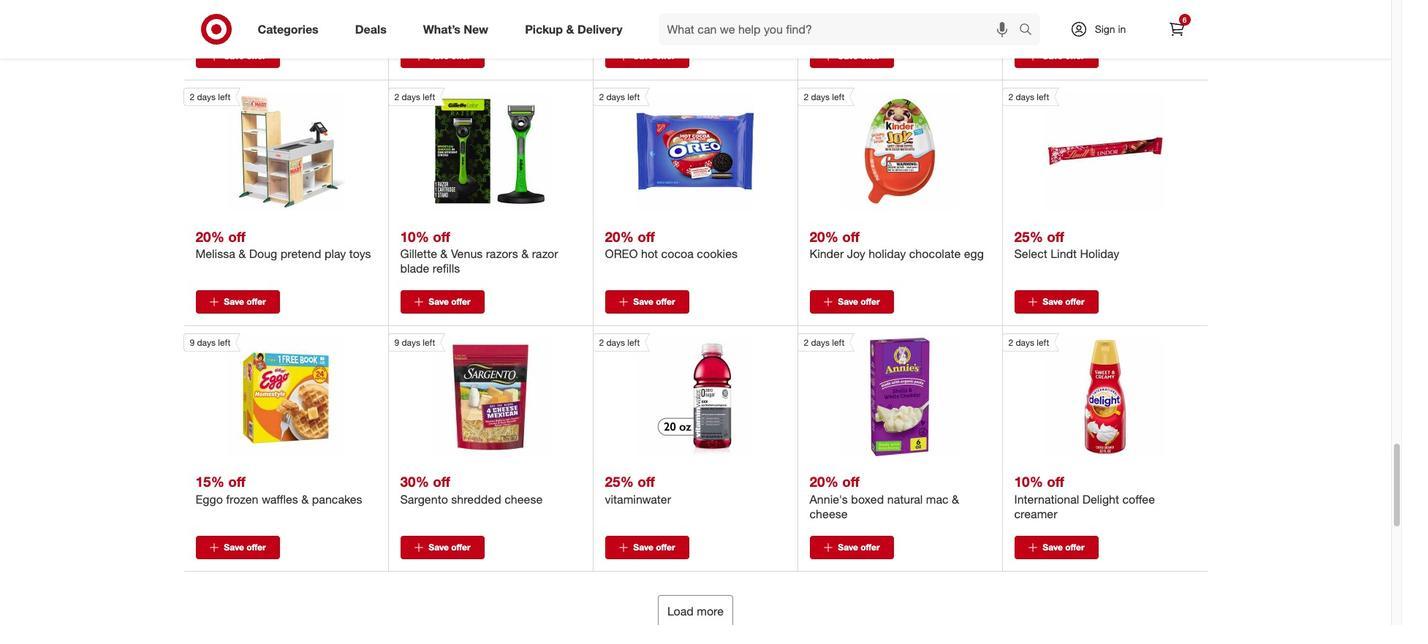 Task type: vqa. For each thing, say whether or not it's contained in the screenshot.


Task type: describe. For each thing, give the bounding box(es) containing it.
20% for 20% off melissa & doug pretend play toys
[[196, 228, 224, 245]]

off for 10% off gillette & venus razors & razor blade refills
[[433, 228, 450, 245]]

9 for 15% off
[[190, 337, 195, 348]]

25% off select lindt holiday
[[1015, 228, 1120, 261]]

left for 10% off international delight coffee creamer
[[1037, 337, 1050, 348]]

25% for 25% off select lindt holiday
[[1015, 228, 1044, 245]]

save for save offer button underneath boxed
[[838, 542, 859, 553]]

2 days left button for 20% off annie's boxed natural mac & cheese
[[798, 333, 960, 456]]

save offer down creamer
[[1043, 542, 1085, 553]]

annie's
[[810, 492, 848, 507]]

2 days left button for 20% off oreo hot cocoa cookies
[[593, 88, 755, 210]]

more
[[697, 604, 724, 618]]

offer for save offer button underneath kinder joy holiday mini figures chocolate
[[861, 50, 880, 61]]

coffee
[[1123, 492, 1156, 507]]

sign
[[1095, 23, 1116, 35]]

days for 30% off sargento shredded cheese
[[402, 337, 421, 348]]

save for save offer button under creamer
[[1043, 542, 1063, 553]]

save for save offer button under refills
[[429, 296, 449, 307]]

delivery
[[578, 22, 623, 36]]

offer for save offer button under frozen
[[247, 542, 266, 553]]

mini
[[910, 0, 931, 15]]

off for 25% off select lindt holiday
[[1047, 228, 1065, 245]]

doug
[[249, 246, 277, 261]]

pepperidge
[[1015, 0, 1076, 15]]

save offer down refills
[[429, 296, 471, 307]]

off for 30% off sargento shredded cheese
[[433, 474, 450, 490]]

save for save offer button under vitaminwater
[[634, 542, 654, 553]]

2 days left for 20% off melissa & doug pretend play toys
[[190, 91, 231, 102]]

off for 15% off eggo frozen waffles & pancakes
[[228, 474, 246, 490]]

delight
[[1083, 492, 1120, 507]]

snacks
[[1156, 0, 1192, 15]]

sargento
[[400, 492, 448, 507]]

refills
[[433, 261, 460, 275]]

blade
[[400, 261, 430, 275]]

20% off kinder joy holiday chocolate egg
[[810, 228, 984, 261]]

pepperidge farm goldfish snacks
[[1015, 0, 1192, 15]]

hot
[[641, 246, 658, 261]]

& left venus
[[441, 246, 448, 261]]

2 for 10% off international delight coffee creamer
[[1009, 337, 1014, 348]]

offer for save offer button under creamer
[[1066, 542, 1085, 553]]

save offer button down what's
[[400, 44, 485, 68]]

left for 25% off vitaminwater
[[628, 337, 640, 348]]

15% off eggo frozen waffles & pancakes
[[196, 474, 362, 507]]

save offer down 20% off kinder joy holiday chocolate egg on the right
[[838, 296, 880, 307]]

new
[[464, 22, 489, 36]]

& inside 15% off eggo frozen waffles & pancakes
[[302, 492, 309, 507]]

offer for save offer button underneath what's
[[451, 50, 471, 61]]

save offer button down sargento
[[400, 536, 485, 559]]

offer for save offer button under hot
[[656, 296, 676, 307]]

select
[[1015, 246, 1048, 261]]

kinder inside 20% off kinder joy holiday chocolate egg
[[810, 246, 844, 261]]

farm
[[1079, 0, 1106, 15]]

left for 15% off eggo frozen waffles & pancakes
[[218, 337, 231, 348]]

save for save offer button underneath kinder joy holiday mini figures chocolate
[[838, 50, 859, 61]]

off for 25% off vitaminwater
[[638, 474, 655, 490]]

off for 10% off international delight coffee creamer
[[1047, 474, 1065, 490]]

2 days left for 10% off international delight coffee creamer
[[1009, 337, 1050, 348]]

left for 25% off select lindt holiday
[[1037, 91, 1050, 102]]

off for 20% off kinder joy holiday chocolate egg
[[843, 228, 860, 245]]

30%
[[400, 474, 429, 490]]

toys
[[349, 246, 371, 261]]

2 days left for 10% off gillette & venus razors & razor blade refills
[[395, 91, 435, 102]]

kinder inside kinder joy holiday mini figures chocolate
[[810, 0, 844, 15]]

chocolate for joy
[[810, 15, 862, 30]]

zarbee's cough & immune button
[[196, 0, 376, 30]]

2 days left button for 10% off gillette & venus razors & razor blade refills
[[388, 88, 550, 210]]

9 days left for 30%
[[395, 337, 435, 348]]

2 for 20% off kinder joy holiday chocolate egg
[[804, 91, 809, 102]]

deals link
[[343, 13, 405, 45]]

offer for save offer button below lindt
[[1066, 296, 1085, 307]]

vitaminwater
[[605, 492, 671, 507]]

egg
[[964, 246, 984, 261]]

in
[[1119, 23, 1127, 35]]

save offer button down 20% off kinder joy holiday chocolate egg on the right
[[810, 290, 894, 314]]

days for 10% off gillette & venus razors & razor blade refills
[[402, 91, 421, 102]]

10% off international delight coffee creamer
[[1015, 474, 1156, 521]]

6 link
[[1161, 13, 1193, 45]]

save offer down hot
[[634, 296, 676, 307]]

venus
[[451, 246, 483, 261]]

figures
[[935, 0, 970, 15]]

2 days left button for 20% off kinder joy holiday chocolate egg
[[798, 88, 960, 210]]

save offer down sargento
[[429, 542, 471, 553]]

what's
[[423, 22, 461, 36]]

save offer button down "toys"
[[605, 44, 689, 68]]

categories
[[258, 22, 319, 36]]

9 days left button for 15% off
[[183, 333, 345, 456]]

save offer button down zarbee's
[[196, 44, 280, 68]]

save offer down categories
[[224, 50, 266, 61]]

waffles
[[262, 492, 298, 507]]

20% for 20% off oreo hot cocoa cookies
[[605, 228, 634, 245]]

kinder joy holiday mini figures chocolate button
[[810, 0, 991, 44]]

green
[[605, 0, 638, 15]]

6
[[1183, 15, 1187, 24]]

load more
[[668, 604, 724, 618]]

categories link
[[245, 13, 337, 45]]

mac
[[927, 492, 949, 507]]

offer for save offer button under vitaminwater
[[656, 542, 676, 553]]

pickup & delivery link
[[513, 13, 641, 45]]

chocolate for off
[[910, 246, 961, 261]]

2 days left button for 25% off select lindt holiday
[[1002, 88, 1165, 210]]

save for save offer button underneath sargento
[[429, 542, 449, 553]]

load more button
[[658, 595, 734, 625]]

creamer
[[1015, 507, 1058, 521]]

left for 20% off kinder joy holiday chocolate egg
[[833, 91, 845, 102]]

off for 20% off oreo hot cocoa cookies
[[638, 228, 655, 245]]

2 days left button for 25% off vitaminwater
[[593, 333, 755, 456]]

2 days left for 25% off vitaminwater
[[599, 337, 640, 348]]

off for 20% off annie's boxed natural mac & cheese
[[843, 474, 860, 490]]

10% for 10% off gillette & venus razors & razor blade refills
[[400, 228, 429, 245]]

search
[[1013, 23, 1048, 38]]

save offer down lindt
[[1043, 296, 1085, 307]]

boxed
[[852, 492, 884, 507]]

save offer button down refills
[[400, 290, 485, 314]]

pickup & delivery
[[525, 22, 623, 36]]

holiday inside kinder joy holiday mini figures chocolate
[[869, 0, 906, 15]]

days for 20% off oreo hot cocoa cookies
[[607, 91, 625, 102]]

offer for save offer button under refills
[[451, 296, 471, 307]]

razor
[[532, 246, 559, 261]]

green toys button
[[605, 0, 786, 30]]

save offer button down melissa
[[196, 290, 280, 314]]

20% for 20% off annie's boxed natural mac & cheese
[[810, 474, 839, 490]]

offer for save offer button under zarbee's
[[247, 50, 266, 61]]

20% off oreo hot cocoa cookies
[[605, 228, 738, 261]]

search button
[[1013, 13, 1048, 48]]

off for 20% off melissa & doug pretend play toys
[[228, 228, 246, 245]]

save offer button down creamer
[[1015, 536, 1099, 559]]

save for save offer button under hot
[[634, 296, 654, 307]]

offer for save offer button underneath search
[[1066, 50, 1085, 61]]

joy inside 20% off kinder joy holiday chocolate egg
[[848, 246, 866, 261]]

pickup
[[525, 22, 563, 36]]

2 days left for 20% off oreo hot cocoa cookies
[[599, 91, 640, 102]]

green toys
[[605, 0, 664, 15]]

days for 15% off eggo frozen waffles & pancakes
[[197, 337, 216, 348]]

& inside 20% off annie's boxed natural mac & cheese
[[952, 492, 960, 507]]

holiday inside 20% off kinder joy holiday chocolate egg
[[869, 246, 906, 261]]

save for save offer button below lindt
[[1043, 296, 1063, 307]]

20% for 20% off kinder joy holiday chocolate egg
[[810, 228, 839, 245]]

2 days left for 20% off kinder joy holiday chocolate egg
[[804, 91, 845, 102]]

save offer down "toys"
[[634, 50, 676, 61]]



Task type: locate. For each thing, give the bounding box(es) containing it.
10% off gillette & venus razors & razor blade refills
[[400, 228, 559, 275]]

oreo
[[605, 246, 638, 261]]

1 horizontal spatial 9
[[395, 337, 399, 348]]

offer down 20% off kinder joy holiday chocolate egg on the right
[[861, 296, 880, 307]]

joy
[[848, 0, 866, 15], [848, 246, 866, 261]]

cheese inside 30% off sargento shredded cheese
[[505, 492, 543, 507]]

save offer down vitaminwater
[[634, 542, 676, 553]]

save offer button down kinder joy holiday mini figures chocolate
[[810, 44, 894, 68]]

frozen
[[226, 492, 259, 507]]

20% off annie's boxed natural mac & cheese
[[810, 474, 960, 521]]

2 kinder from the top
[[810, 246, 844, 261]]

chocolate inside kinder joy holiday mini figures chocolate
[[810, 15, 862, 30]]

2 9 from the left
[[395, 337, 399, 348]]

off inside 25% off select lindt holiday
[[1047, 228, 1065, 245]]

offer down vitaminwater
[[656, 542, 676, 553]]

offer down shredded
[[451, 542, 471, 553]]

20% inside 20% off oreo hot cocoa cookies
[[605, 228, 634, 245]]

joy inside kinder joy holiday mini figures chocolate
[[848, 0, 866, 15]]

2 days left
[[190, 91, 231, 102], [395, 91, 435, 102], [599, 91, 640, 102], [804, 91, 845, 102], [1009, 91, 1050, 102], [599, 337, 640, 348], [804, 337, 845, 348], [1009, 337, 1050, 348]]

& inside 20% off melissa & doug pretend play toys
[[239, 246, 246, 261]]

10% inside 10% off gillette & venus razors & razor blade refills
[[400, 228, 429, 245]]

sign in link
[[1058, 13, 1149, 45]]

2 for 20% off melissa & doug pretend play toys
[[190, 91, 195, 102]]

offer down "toys"
[[656, 50, 676, 61]]

save offer down boxed
[[838, 542, 880, 553]]

kinder
[[810, 0, 844, 15], [810, 246, 844, 261]]

25% for 25% off vitaminwater
[[605, 474, 634, 490]]

offer for save offer button below melissa
[[247, 296, 266, 307]]

days for 25% off vitaminwater
[[607, 337, 625, 348]]

1 horizontal spatial 9 days left
[[395, 337, 435, 348]]

20%
[[196, 228, 224, 245], [605, 228, 634, 245], [810, 228, 839, 245], [810, 474, 839, 490]]

0 horizontal spatial chocolate
[[810, 15, 862, 30]]

10% up gillette
[[400, 228, 429, 245]]

days for 20% off annie's boxed natural mac & cheese
[[811, 337, 830, 348]]

save offer down doug
[[224, 296, 266, 307]]

& left razor
[[522, 246, 529, 261]]

0 vertical spatial holiday
[[869, 0, 906, 15]]

days for 20% off kinder joy holiday chocolate egg
[[811, 91, 830, 102]]

2 for 10% off gillette & venus razors & razor blade refills
[[395, 91, 399, 102]]

10% for 10% off international delight coffee creamer
[[1015, 474, 1044, 490]]

save for save offer button underneath "toys"
[[634, 50, 654, 61]]

0 horizontal spatial 25%
[[605, 474, 634, 490]]

offer for save offer button underneath sargento
[[451, 542, 471, 553]]

0 vertical spatial 10%
[[400, 228, 429, 245]]

20% inside 20% off melissa & doug pretend play toys
[[196, 228, 224, 245]]

1 horizontal spatial 9 days left button
[[388, 333, 550, 456]]

sign in
[[1095, 23, 1127, 35]]

save offer button down frozen
[[196, 536, 280, 559]]

holiday
[[869, 0, 906, 15], [869, 246, 906, 261]]

0 horizontal spatial cheese
[[505, 492, 543, 507]]

eggo
[[196, 492, 223, 507]]

1 vertical spatial 10%
[[1015, 474, 1044, 490]]

& left doug
[[239, 246, 246, 261]]

0 horizontal spatial 10%
[[400, 228, 429, 245]]

offer for save offer button underneath boxed
[[861, 542, 880, 553]]

What can we help you find? suggestions appear below search field
[[659, 13, 1023, 45]]

cheese
[[505, 492, 543, 507], [810, 507, 848, 521]]

off inside 20% off annie's boxed natural mac & cheese
[[843, 474, 860, 490]]

save for save offer button below melissa
[[224, 296, 244, 307]]

off inside 20% off melissa & doug pretend play toys
[[228, 228, 246, 245]]

save for save offer button under zarbee's
[[224, 50, 244, 61]]

chocolate inside 20% off kinder joy holiday chocolate egg
[[910, 246, 961, 261]]

2 for 25% off vitaminwater
[[599, 337, 604, 348]]

& inside button
[[283, 0, 291, 15]]

off
[[228, 228, 246, 245], [433, 228, 450, 245], [638, 228, 655, 245], [843, 228, 860, 245], [1047, 228, 1065, 245], [228, 474, 246, 490], [433, 474, 450, 490], [638, 474, 655, 490], [843, 474, 860, 490], [1047, 474, 1065, 490]]

25%
[[1015, 228, 1044, 245], [605, 474, 634, 490]]

left for 20% off melissa & doug pretend play toys
[[218, 91, 231, 102]]

offer down what can we help you find? suggestions appear below search field
[[861, 50, 880, 61]]

2 days left for 20% off annie's boxed natural mac & cheese
[[804, 337, 845, 348]]

save offer button down hot
[[605, 290, 689, 314]]

9 days left
[[190, 337, 231, 348], [395, 337, 435, 348]]

0 vertical spatial 25%
[[1015, 228, 1044, 245]]

1 joy from the top
[[848, 0, 866, 15]]

shredded
[[451, 492, 502, 507]]

0 horizontal spatial 9 days left button
[[183, 333, 345, 456]]

holiday
[[1081, 246, 1120, 261]]

save offer button down vitaminwater
[[605, 536, 689, 559]]

save for save offer button under 20% off kinder joy holiday chocolate egg on the right
[[838, 296, 859, 307]]

offer down 10% off international delight coffee creamer
[[1066, 542, 1085, 553]]

1 vertical spatial holiday
[[869, 246, 906, 261]]

2 days left button
[[183, 88, 345, 210], [388, 88, 550, 210], [593, 88, 755, 210], [798, 88, 960, 210], [1002, 88, 1165, 210], [593, 333, 755, 456], [798, 333, 960, 456], [1002, 333, 1165, 456]]

1 vertical spatial joy
[[848, 246, 866, 261]]

cocoa
[[662, 246, 694, 261]]

off inside 15% off eggo frozen waffles & pancakes
[[228, 474, 246, 490]]

chocolate
[[810, 15, 862, 30], [910, 246, 961, 261]]

days for 25% off select lindt holiday
[[1016, 91, 1035, 102]]

lindt
[[1051, 246, 1077, 261]]

0 vertical spatial chocolate
[[810, 15, 862, 30]]

save offer button
[[196, 44, 280, 68], [400, 44, 485, 68], [605, 44, 689, 68], [810, 44, 894, 68], [1015, 44, 1099, 68], [196, 290, 280, 314], [400, 290, 485, 314], [605, 290, 689, 314], [810, 290, 894, 314], [1015, 290, 1099, 314], [196, 536, 280, 559], [400, 536, 485, 559], [605, 536, 689, 559], [810, 536, 894, 559], [1015, 536, 1099, 559]]

offer down boxed
[[861, 542, 880, 553]]

2 holiday from the top
[[869, 246, 906, 261]]

30% off sargento shredded cheese
[[400, 474, 543, 507]]

what's new link
[[411, 13, 507, 45]]

25% off vitaminwater
[[605, 474, 671, 507]]

save offer down search button
[[1043, 50, 1085, 61]]

1 9 days left from the left
[[190, 337, 231, 348]]

offer down sign in link
[[1066, 50, 1085, 61]]

20% inside 20% off kinder joy holiday chocolate egg
[[810, 228, 839, 245]]

cheese right shredded
[[505, 492, 543, 507]]

1 vertical spatial 25%
[[605, 474, 634, 490]]

& right mac
[[952, 492, 960, 507]]

save offer down frozen
[[224, 542, 266, 553]]

play
[[325, 246, 346, 261]]

off inside 10% off international delight coffee creamer
[[1047, 474, 1065, 490]]

cough
[[245, 0, 280, 15]]

offer down categories
[[247, 50, 266, 61]]

1 horizontal spatial chocolate
[[910, 246, 961, 261]]

save offer button down lindt
[[1015, 290, 1099, 314]]

20% off melissa & doug pretend play toys
[[196, 228, 371, 261]]

1 holiday from the top
[[869, 0, 906, 15]]

2 days left for 25% off select lindt holiday
[[1009, 91, 1050, 102]]

25% up vitaminwater
[[605, 474, 634, 490]]

gillette
[[400, 246, 437, 261]]

pancakes
[[312, 492, 362, 507]]

&
[[283, 0, 291, 15], [566, 22, 574, 36], [239, 246, 246, 261], [441, 246, 448, 261], [522, 246, 529, 261], [302, 492, 309, 507], [952, 492, 960, 507]]

25% up 'select'
[[1015, 228, 1044, 245]]

kinder joy holiday mini figures chocolate
[[810, 0, 970, 30]]

0 vertical spatial kinder
[[810, 0, 844, 15]]

toys
[[641, 0, 664, 15]]

international
[[1015, 492, 1080, 507]]

load
[[668, 604, 694, 618]]

9 days left button for 30% off
[[388, 333, 550, 456]]

days for 10% off international delight coffee creamer
[[1016, 337, 1035, 348]]

9 days left for 15%
[[190, 337, 231, 348]]

offer down what's new link
[[451, 50, 471, 61]]

& right waffles
[[302, 492, 309, 507]]

left for 20% off oreo hot cocoa cookies
[[628, 91, 640, 102]]

0 vertical spatial joy
[[848, 0, 866, 15]]

10% inside 10% off international delight coffee creamer
[[1015, 474, 1044, 490]]

cheese inside 20% off annie's boxed natural mac & cheese
[[810, 507, 848, 521]]

left for 10% off gillette & venus razors & razor blade refills
[[423, 91, 435, 102]]

offer down refills
[[451, 296, 471, 307]]

save for save offer button under frozen
[[224, 542, 244, 553]]

zarbee's
[[196, 0, 242, 15]]

2 for 25% off select lindt holiday
[[1009, 91, 1014, 102]]

save for save offer button underneath search
[[1043, 50, 1063, 61]]

natural
[[888, 492, 923, 507]]

days
[[197, 91, 216, 102], [402, 91, 421, 102], [607, 91, 625, 102], [811, 91, 830, 102], [1016, 91, 1035, 102], [197, 337, 216, 348], [402, 337, 421, 348], [607, 337, 625, 348], [811, 337, 830, 348], [1016, 337, 1035, 348]]

offer down cocoa on the left of page
[[656, 296, 676, 307]]

immune
[[294, 0, 336, 15]]

2 days left button for 10% off international delight coffee creamer
[[1002, 333, 1165, 456]]

save offer button down boxed
[[810, 536, 894, 559]]

& right pickup
[[566, 22, 574, 36]]

days for 20% off melissa & doug pretend play toys
[[197, 91, 216, 102]]

save offer down what's new
[[429, 50, 471, 61]]

zarbee's cough & immune
[[196, 0, 336, 15]]

save offer
[[224, 50, 266, 61], [429, 50, 471, 61], [634, 50, 676, 61], [838, 50, 880, 61], [1043, 50, 1085, 61], [224, 296, 266, 307], [429, 296, 471, 307], [634, 296, 676, 307], [838, 296, 880, 307], [1043, 296, 1085, 307], [224, 542, 266, 553], [429, 542, 471, 553], [634, 542, 676, 553], [838, 542, 880, 553], [1043, 542, 1085, 553]]

offer down doug
[[247, 296, 266, 307]]

save for save offer button underneath what's
[[429, 50, 449, 61]]

off inside 30% off sargento shredded cheese
[[433, 474, 450, 490]]

save offer down what can we help you find? suggestions appear below search field
[[838, 50, 880, 61]]

cheese left boxed
[[810, 507, 848, 521]]

melissa
[[196, 246, 235, 261]]

save
[[224, 50, 244, 61], [429, 50, 449, 61], [634, 50, 654, 61], [838, 50, 859, 61], [1043, 50, 1063, 61], [224, 296, 244, 307], [429, 296, 449, 307], [634, 296, 654, 307], [838, 296, 859, 307], [1043, 296, 1063, 307], [224, 542, 244, 553], [429, 542, 449, 553], [634, 542, 654, 553], [838, 542, 859, 553], [1043, 542, 1063, 553]]

2 for 20% off oreo hot cocoa cookies
[[599, 91, 604, 102]]

offer down lindt
[[1066, 296, 1085, 307]]

0 horizontal spatial 9 days left
[[190, 337, 231, 348]]

2 joy from the top
[[848, 246, 866, 261]]

1 9 from the left
[[190, 337, 195, 348]]

off inside 10% off gillette & venus razors & razor blade refills
[[433, 228, 450, 245]]

9 for 30% off
[[395, 337, 399, 348]]

9 days left button
[[183, 333, 345, 456], [388, 333, 550, 456]]

2
[[190, 91, 195, 102], [395, 91, 399, 102], [599, 91, 604, 102], [804, 91, 809, 102], [1009, 91, 1014, 102], [599, 337, 604, 348], [804, 337, 809, 348], [1009, 337, 1014, 348]]

2 9 days left button from the left
[[388, 333, 550, 456]]

& up categories
[[283, 0, 291, 15]]

offer
[[247, 50, 266, 61], [451, 50, 471, 61], [656, 50, 676, 61], [861, 50, 880, 61], [1066, 50, 1085, 61], [247, 296, 266, 307], [451, 296, 471, 307], [656, 296, 676, 307], [861, 296, 880, 307], [1066, 296, 1085, 307], [247, 542, 266, 553], [451, 542, 471, 553], [656, 542, 676, 553], [861, 542, 880, 553], [1066, 542, 1085, 553]]

offer down frozen
[[247, 542, 266, 553]]

15%
[[196, 474, 224, 490]]

off inside the '25% off vitaminwater'
[[638, 474, 655, 490]]

off inside 20% off kinder joy holiday chocolate egg
[[843, 228, 860, 245]]

1 vertical spatial kinder
[[810, 246, 844, 261]]

1 kinder from the top
[[810, 0, 844, 15]]

save offer button down search
[[1015, 44, 1099, 68]]

offer for save offer button under 20% off kinder joy holiday chocolate egg on the right
[[861, 296, 880, 307]]

25% inside 25% off select lindt holiday
[[1015, 228, 1044, 245]]

2 9 days left from the left
[[395, 337, 435, 348]]

offer for save offer button underneath "toys"
[[656, 50, 676, 61]]

2 for 20% off annie's boxed natural mac & cheese
[[804, 337, 809, 348]]

10%
[[400, 228, 429, 245], [1015, 474, 1044, 490]]

what's new
[[423, 22, 489, 36]]

deals
[[355, 22, 387, 36]]

off inside 20% off oreo hot cocoa cookies
[[638, 228, 655, 245]]

10% up the international
[[1015, 474, 1044, 490]]

pretend
[[281, 246, 321, 261]]

left for 20% off annie's boxed natural mac & cheese
[[833, 337, 845, 348]]

left
[[218, 91, 231, 102], [423, 91, 435, 102], [628, 91, 640, 102], [833, 91, 845, 102], [1037, 91, 1050, 102], [218, 337, 231, 348], [423, 337, 435, 348], [628, 337, 640, 348], [833, 337, 845, 348], [1037, 337, 1050, 348]]

1 9 days left button from the left
[[183, 333, 345, 456]]

1 horizontal spatial 25%
[[1015, 228, 1044, 245]]

goldfish
[[1109, 0, 1152, 15]]

pepperidge farm goldfish snacks button
[[1015, 0, 1196, 30]]

1 horizontal spatial 10%
[[1015, 474, 1044, 490]]

20% inside 20% off annie's boxed natural mac & cheese
[[810, 474, 839, 490]]

cookies
[[697, 246, 738, 261]]

left for 30% off sargento shredded cheese
[[423, 337, 435, 348]]

2 days left button for 20% off melissa & doug pretend play toys
[[183, 88, 345, 210]]

25% inside the '25% off vitaminwater'
[[605, 474, 634, 490]]

0 horizontal spatial 9
[[190, 337, 195, 348]]

razors
[[486, 246, 518, 261]]

1 vertical spatial chocolate
[[910, 246, 961, 261]]

1 horizontal spatial cheese
[[810, 507, 848, 521]]



